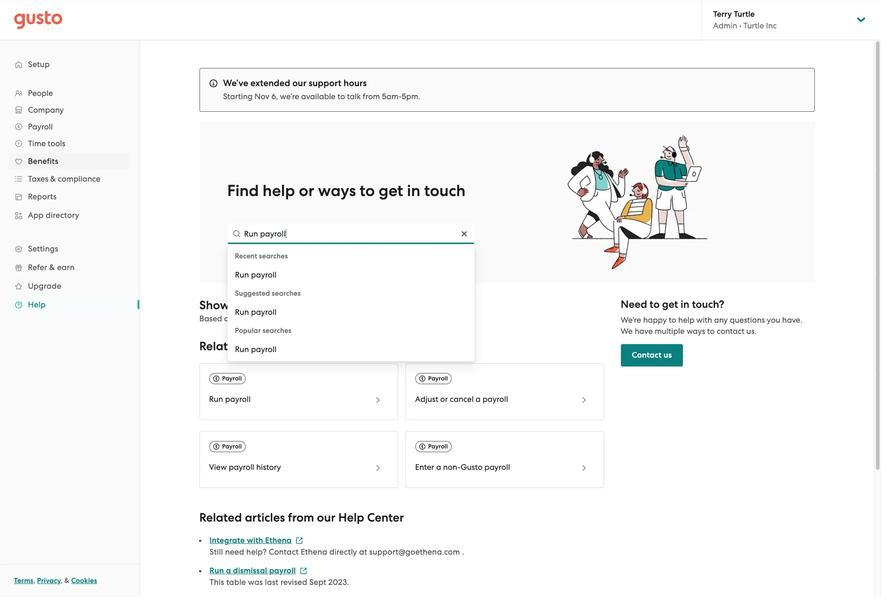 Task type: describe. For each thing, give the bounding box(es) containing it.
our inside we've extended our support hours alert
[[293, 78, 307, 89]]

center
[[367, 511, 404, 526]]

this table was last revised sept 2023.
[[210, 578, 351, 588]]

suggested
[[235, 290, 270, 298]]

run payroll for recent
[[235, 270, 277, 280]]

privacy link
[[37, 577, 61, 586]]

people
[[28, 89, 53, 98]]

help inside gusto navigation element
[[28, 300, 46, 310]]

1 , from the left
[[33, 577, 35, 586]]

history
[[256, 463, 281, 472]]

support@goethena.com
[[369, 548, 460, 557]]

company
[[28, 105, 64, 115]]

1 horizontal spatial ethena
[[301, 548, 327, 557]]

suggested searches group
[[228, 285, 475, 323]]

related actions
[[199, 340, 285, 354]]

happy
[[643, 316, 667, 325]]

was
[[248, 578, 263, 588]]

you inside need to get in touch? we're happy to help with any questions you have. we have multiple ways to contact us.
[[767, 316, 781, 325]]

us
[[664, 351, 672, 361]]

this
[[315, 314, 328, 324]]

payroll inside the suggested searches group
[[251, 308, 277, 317]]

showing results for " based on your search, we think this might be what you are looking for.
[[199, 299, 456, 324]]

available
[[301, 92, 336, 101]]

terms link
[[14, 577, 33, 586]]

contact us button
[[621, 345, 683, 367]]

payroll button
[[9, 118, 130, 135]]

revised
[[281, 578, 307, 588]]

. inside we've extended our support hours alert
[[418, 92, 420, 101]]

people button
[[9, 85, 130, 102]]

run payroll button for popular searches
[[228, 340, 475, 360]]

for
[[289, 299, 304, 313]]

refer & earn link
[[9, 259, 130, 276]]

might
[[330, 314, 351, 324]]

contact us
[[632, 351, 672, 361]]

are
[[401, 314, 413, 324]]

terry
[[714, 9, 732, 19]]

company button
[[9, 102, 130, 118]]

run payroll for suggested
[[235, 308, 277, 317]]

we're
[[280, 92, 299, 101]]

results
[[250, 299, 286, 313]]

inc
[[766, 21, 777, 30]]

run payroll button for suggested searches
[[228, 302, 475, 323]]

help inside need to get in touch? we're happy to help with any questions you have. we have multiple ways to contact us.
[[679, 316, 695, 325]]

time
[[28, 139, 46, 148]]

sept
[[309, 578, 326, 588]]

still
[[210, 548, 223, 557]]

app
[[28, 211, 44, 220]]

1 vertical spatial contact
[[269, 548, 299, 557]]

reports link
[[9, 188, 130, 205]]

cookies button
[[71, 576, 97, 587]]

you inside showing results for " based on your search, we think this might be what you are looking for.
[[385, 314, 399, 324]]

recent searches group
[[228, 248, 475, 285]]

to up multiple
[[669, 316, 677, 325]]

run for popular searches
[[235, 345, 249, 354]]

searches for popular searches
[[263, 327, 292, 335]]

payroll for enter a non-gusto payroll
[[428, 444, 448, 451]]

help link
[[9, 297, 130, 313]]

we've extended our support hours alert
[[199, 68, 815, 112]]

touch?
[[692, 299, 725, 311]]

terry turtle admin • turtle inc
[[714, 9, 777, 30]]

directly
[[329, 548, 357, 557]]

based
[[199, 314, 222, 324]]

we
[[621, 327, 633, 336]]

questions
[[730, 316, 765, 325]]

need
[[225, 548, 244, 557]]

searches for suggested searches
[[272, 290, 301, 298]]

related for related actions
[[199, 340, 242, 354]]

recent
[[235, 252, 257, 261]]

on
[[224, 314, 234, 324]]

benefits
[[28, 157, 58, 166]]

list containing integrate with ethena
[[199, 535, 604, 598]]

integrate with ethena
[[210, 536, 292, 546]]

to up happy
[[650, 299, 660, 311]]

from inside we've extended our support hours alert
[[363, 92, 380, 101]]

2023.
[[328, 578, 349, 588]]

adjust
[[415, 395, 438, 404]]

what
[[365, 314, 383, 324]]

to up for example: correct a payroll, manage state taxes, etc. field
[[360, 181, 375, 201]]

setup link
[[9, 56, 130, 73]]

0 vertical spatial a
[[476, 395, 481, 404]]

to down any
[[707, 327, 715, 336]]

need
[[621, 299, 647, 311]]

2 vertical spatial &
[[64, 577, 69, 586]]

extended
[[251, 78, 290, 89]]

admin
[[714, 21, 738, 30]]

need to get in touch? we're happy to help with any questions you have. we have multiple ways to contact us.
[[621, 299, 803, 336]]

multiple
[[655, 327, 685, 336]]

have
[[635, 327, 653, 336]]

payroll inside dropdown button
[[28, 122, 53, 132]]

settings
[[28, 244, 58, 254]]

this
[[210, 578, 224, 588]]

actions
[[245, 340, 285, 354]]

run for suggested searches
[[235, 308, 249, 317]]

1 vertical spatial help
[[338, 511, 364, 526]]

taxes & compliance
[[28, 174, 100, 184]]

we've
[[223, 78, 248, 89]]

integrate
[[210, 536, 245, 546]]

0 vertical spatial in
[[407, 181, 421, 201]]

reports
[[28, 192, 57, 201]]

settings link
[[9, 241, 130, 257]]

we're
[[621, 316, 641, 325]]

we've extended our support hours
[[223, 78, 367, 89]]



Task type: locate. For each thing, give the bounding box(es) containing it.
in
[[407, 181, 421, 201], [681, 299, 690, 311]]

searches up 'for'
[[272, 290, 301, 298]]

to left talk
[[338, 92, 345, 101]]

1 related from the top
[[199, 340, 242, 354]]

to inside we've extended our support hours alert
[[338, 92, 345, 101]]

0 horizontal spatial with
[[247, 536, 263, 546]]

payroll for view payroll history
[[222, 444, 242, 451]]

payroll
[[251, 270, 277, 280], [251, 308, 277, 317], [251, 345, 277, 354], [225, 395, 251, 404], [483, 395, 508, 404], [229, 463, 254, 472], [485, 463, 510, 472], [269, 567, 296, 576]]

For example: correct a payroll, manage state taxes, etc. field
[[227, 224, 475, 244]]

5am
[[382, 92, 399, 101]]

taxes & compliance button
[[9, 171, 130, 187]]

1 horizontal spatial help
[[338, 511, 364, 526]]

with down touch?
[[697, 316, 712, 325]]

6,
[[271, 92, 278, 101]]

payroll up adjust
[[428, 375, 448, 382]]

1 vertical spatial get
[[662, 299, 678, 311]]

in inside need to get in touch? we're happy to help with any questions you have. we have multiple ways to contact us.
[[681, 299, 690, 311]]

1 vertical spatial with
[[247, 536, 263, 546]]

0 vertical spatial get
[[379, 181, 403, 201]]

1 vertical spatial our
[[317, 511, 336, 526]]

1 vertical spatial help
[[679, 316, 695, 325]]

a for gusto
[[436, 463, 441, 472]]

searches down the search,
[[263, 327, 292, 335]]

terms , privacy , & cookies
[[14, 577, 97, 586]]

1 vertical spatial &
[[49, 263, 55, 272]]

0 vertical spatial &
[[50, 174, 56, 184]]

related up integrate
[[199, 511, 242, 526]]

0 horizontal spatial ethena
[[265, 536, 292, 546]]

with inside need to get in touch? we're happy to help with any questions you have. we have multiple ways to contact us.
[[697, 316, 712, 325]]

articles
[[245, 511, 285, 526]]

run payroll
[[235, 270, 277, 280], [235, 308, 277, 317], [235, 345, 277, 354], [209, 395, 251, 404]]

looking
[[415, 314, 442, 324]]

our
[[293, 78, 307, 89], [317, 511, 336, 526]]

have.
[[783, 316, 803, 325]]

1 vertical spatial run payroll button
[[228, 302, 475, 323]]

payroll for run payroll
[[222, 375, 242, 382]]

1 horizontal spatial a
[[436, 463, 441, 472]]

you left are
[[385, 314, 399, 324]]

in left touch?
[[681, 299, 690, 311]]

help left center
[[338, 511, 364, 526]]

dismissal
[[233, 567, 267, 576]]

0 vertical spatial related
[[199, 340, 242, 354]]

1 horizontal spatial get
[[662, 299, 678, 311]]

a up the table
[[226, 567, 231, 576]]

home image
[[14, 10, 62, 29]]

1 vertical spatial turtle
[[744, 21, 764, 30]]

a for payroll
[[226, 567, 231, 576]]

adjust or cancel a payroll
[[415, 395, 508, 404]]

1 horizontal spatial from
[[363, 92, 380, 101]]

0 horizontal spatial ways
[[318, 181, 356, 201]]

1 vertical spatial a
[[436, 463, 441, 472]]

& inside dropdown button
[[50, 174, 56, 184]]

0 vertical spatial our
[[293, 78, 307, 89]]

contact
[[632, 351, 662, 361], [269, 548, 299, 557]]

setup
[[28, 60, 50, 69]]

run inside popular searches group
[[235, 345, 249, 354]]

touch
[[424, 181, 466, 201]]

2 horizontal spatial a
[[476, 395, 481, 404]]

run payroll button for recent searches
[[228, 265, 475, 285]]

enter
[[415, 463, 434, 472]]

taxes
[[28, 174, 48, 184]]

•
[[740, 21, 742, 30]]

you left have. on the bottom of the page
[[767, 316, 781, 325]]

.
[[418, 92, 420, 101], [462, 548, 464, 557]]

2 , from the left
[[61, 577, 63, 586]]

contact inside contact us button
[[632, 351, 662, 361]]

0 vertical spatial with
[[697, 316, 712, 325]]

related down on
[[199, 340, 242, 354]]

0 horizontal spatial .
[[418, 92, 420, 101]]

help right find
[[263, 181, 295, 201]]

get inside need to get in touch? we're happy to help with any questions you have. we have multiple ways to contact us.
[[662, 299, 678, 311]]

search-bar options list box
[[228, 246, 475, 362]]

3 run payroll button from the top
[[228, 340, 475, 360]]

for.
[[444, 314, 456, 324]]

2 vertical spatial run payroll button
[[228, 340, 475, 360]]

1 vertical spatial in
[[681, 299, 690, 311]]

related
[[199, 340, 242, 354], [199, 511, 242, 526]]

list
[[0, 85, 139, 314], [199, 535, 604, 598]]

1 horizontal spatial list
[[199, 535, 604, 598]]

1 vertical spatial searches
[[272, 290, 301, 298]]

1 horizontal spatial or
[[440, 395, 448, 404]]

searches
[[259, 252, 288, 261], [272, 290, 301, 298], [263, 327, 292, 335]]

& left cookies button on the left of page
[[64, 577, 69, 586]]

, left privacy
[[33, 577, 35, 586]]

0 horizontal spatial list
[[0, 85, 139, 314]]

payroll up view payroll history
[[222, 444, 242, 451]]

0 horizontal spatial contact
[[269, 548, 299, 557]]

from
[[363, 92, 380, 101], [288, 511, 314, 526]]

support
[[309, 78, 342, 89]]

0 horizontal spatial or
[[299, 181, 314, 201]]

refer
[[28, 263, 47, 272]]

ways up for example: correct a payroll, manage state taxes, etc. field
[[318, 181, 356, 201]]

any
[[714, 316, 728, 325]]

run payroll inside the recent searches group
[[235, 270, 277, 280]]

popular searches
[[235, 327, 292, 335]]

upgrade link
[[9, 278, 130, 295]]

1 horizontal spatial .
[[462, 548, 464, 557]]

& right taxes
[[50, 174, 56, 184]]

run payroll button
[[228, 265, 475, 285], [228, 302, 475, 323], [228, 340, 475, 360]]

0 vertical spatial run payroll button
[[228, 265, 475, 285]]

1 horizontal spatial ,
[[61, 577, 63, 586]]

0 vertical spatial .
[[418, 92, 420, 101]]

1 vertical spatial related
[[199, 511, 242, 526]]

searches for recent searches
[[259, 252, 288, 261]]

opens in a new tab image
[[296, 538, 303, 545]]

gusto navigation element
[[0, 40, 139, 329]]

& for compliance
[[50, 174, 56, 184]]

0 horizontal spatial ,
[[33, 577, 35, 586]]

-
[[399, 92, 402, 101]]

talk
[[347, 92, 361, 101]]

gusto
[[461, 463, 483, 472]]

be
[[353, 314, 363, 324]]

ways right multiple
[[687, 327, 706, 336]]

you
[[385, 314, 399, 324], [767, 316, 781, 325]]

0 vertical spatial ways
[[318, 181, 356, 201]]

0 vertical spatial help
[[28, 300, 46, 310]]

integrate with ethena link
[[210, 536, 303, 546]]

help down 'upgrade'
[[28, 300, 46, 310]]

1 vertical spatial ethena
[[301, 548, 327, 557]]

1 horizontal spatial help
[[679, 316, 695, 325]]

starting
[[223, 92, 253, 101]]

popular
[[235, 327, 261, 335]]

0 vertical spatial ethena
[[265, 536, 292, 546]]

list containing people
[[0, 85, 139, 314]]

refer & earn
[[28, 263, 75, 272]]

contact
[[717, 327, 745, 336]]

we
[[282, 314, 293, 324]]

turtle up •
[[734, 9, 755, 19]]

& inside 'link'
[[49, 263, 55, 272]]

compliance
[[58, 174, 100, 184]]

run a dismissal payroll link
[[210, 567, 307, 576]]

search,
[[254, 314, 280, 324]]

from up opens in a new tab image
[[288, 511, 314, 526]]

, left cookies button on the left of page
[[61, 577, 63, 586]]

1 vertical spatial .
[[462, 548, 464, 557]]

1 horizontal spatial contact
[[632, 351, 662, 361]]

0 horizontal spatial help
[[28, 300, 46, 310]]

contact down opens in a new tab image
[[269, 548, 299, 557]]

2 related from the top
[[199, 511, 242, 526]]

0 horizontal spatial our
[[293, 78, 307, 89]]

us.
[[747, 327, 757, 336]]

1 vertical spatial ways
[[687, 327, 706, 336]]

payroll
[[28, 122, 53, 132], [222, 375, 242, 382], [428, 375, 448, 382], [222, 444, 242, 451], [428, 444, 448, 451]]

help up multiple
[[679, 316, 695, 325]]

help?
[[246, 548, 267, 557]]

0 vertical spatial or
[[299, 181, 314, 201]]

popular searches group
[[228, 323, 475, 360]]

tools
[[48, 139, 65, 148]]

contact left us
[[632, 351, 662, 361]]

our up still need help?   contact ethena directly at  support@goethena.com .
[[317, 511, 336, 526]]

2 vertical spatial searches
[[263, 327, 292, 335]]

0 horizontal spatial a
[[226, 567, 231, 576]]

view payroll history
[[209, 463, 281, 472]]

table
[[226, 578, 246, 588]]

0 horizontal spatial get
[[379, 181, 403, 201]]

1 horizontal spatial in
[[681, 299, 690, 311]]

payroll up enter
[[428, 444, 448, 451]]

searches right recent
[[259, 252, 288, 261]]

ethena left opens in a new tab image
[[265, 536, 292, 546]]

think
[[295, 314, 313, 324]]

1 run payroll button from the top
[[228, 265, 475, 285]]

run for recent searches
[[235, 270, 249, 280]]

run inside the recent searches group
[[235, 270, 249, 280]]

upgrade
[[28, 282, 61, 291]]

a left the non- at the right bottom
[[436, 463, 441, 472]]

ethena down opens in a new tab image
[[301, 548, 327, 557]]

get
[[379, 181, 403, 201], [662, 299, 678, 311]]

5pm
[[402, 92, 418, 101]]

our up we're
[[293, 78, 307, 89]]

privacy
[[37, 577, 61, 586]]

1 horizontal spatial ways
[[687, 327, 706, 336]]

with inside list
[[247, 536, 263, 546]]

run payroll inside the suggested searches group
[[235, 308, 277, 317]]

ways inside need to get in touch? we're happy to help with any questions you have. we have multiple ways to contact us.
[[687, 327, 706, 336]]

1 vertical spatial from
[[288, 511, 314, 526]]

view
[[209, 463, 227, 472]]

terms
[[14, 577, 33, 586]]

payroll inside the recent searches group
[[251, 270, 277, 280]]

help
[[28, 300, 46, 310], [338, 511, 364, 526]]

starting nov 6, we're available to talk from 5am - 5pm .
[[223, 92, 420, 101]]

0 vertical spatial contact
[[632, 351, 662, 361]]

0 vertical spatial help
[[263, 181, 295, 201]]

1 vertical spatial or
[[440, 395, 448, 404]]

help
[[263, 181, 295, 201], [679, 316, 695, 325]]

1 horizontal spatial with
[[697, 316, 712, 325]]

1 horizontal spatial our
[[317, 511, 336, 526]]

with up help?
[[247, 536, 263, 546]]

0 horizontal spatial help
[[263, 181, 295, 201]]

at
[[359, 548, 367, 557]]

2 vertical spatial a
[[226, 567, 231, 576]]

run payroll inside popular searches group
[[235, 345, 277, 354]]

turtle right •
[[744, 21, 764, 30]]

a right cancel
[[476, 395, 481, 404]]

in left touch
[[407, 181, 421, 201]]

0 vertical spatial searches
[[259, 252, 288, 261]]

1 vertical spatial list
[[199, 535, 604, 598]]

hours
[[344, 78, 367, 89]]

related for related articles from our help center
[[199, 511, 242, 526]]

opens in a new tab image
[[300, 568, 307, 575]]

run
[[235, 270, 249, 280], [235, 308, 249, 317], [235, 345, 249, 354], [209, 395, 223, 404], [210, 567, 224, 576]]

run inside the suggested searches group
[[235, 308, 249, 317]]

benefits link
[[9, 153, 130, 170]]

or
[[299, 181, 314, 201], [440, 395, 448, 404]]

0 vertical spatial from
[[363, 92, 380, 101]]

payroll for adjust or cancel a payroll
[[428, 375, 448, 382]]

1 horizontal spatial you
[[767, 316, 781, 325]]

&
[[50, 174, 56, 184], [49, 263, 55, 272], [64, 577, 69, 586]]

& left earn
[[49, 263, 55, 272]]

payroll up the time
[[28, 122, 53, 132]]

& for earn
[[49, 263, 55, 272]]

"
[[307, 299, 312, 313]]

0 vertical spatial list
[[0, 85, 139, 314]]

still need help?   contact ethena directly at  support@goethena.com .
[[210, 548, 470, 557]]

find
[[227, 181, 259, 201]]

time tools
[[28, 139, 65, 148]]

run payroll for popular
[[235, 345, 277, 354]]

2 run payroll button from the top
[[228, 302, 475, 323]]

0 horizontal spatial in
[[407, 181, 421, 201]]

payroll inside popular searches group
[[251, 345, 277, 354]]

payroll down "related actions"
[[222, 375, 242, 382]]

0 horizontal spatial you
[[385, 314, 399, 324]]

related articles from our help center
[[199, 511, 404, 526]]

0 horizontal spatial from
[[288, 511, 314, 526]]

0 vertical spatial turtle
[[734, 9, 755, 19]]

app directory link
[[9, 207, 130, 224]]

from right talk
[[363, 92, 380, 101]]



Task type: vqa. For each thing, say whether or not it's contained in the screenshot.
Yes, proceed BUTTON
no



